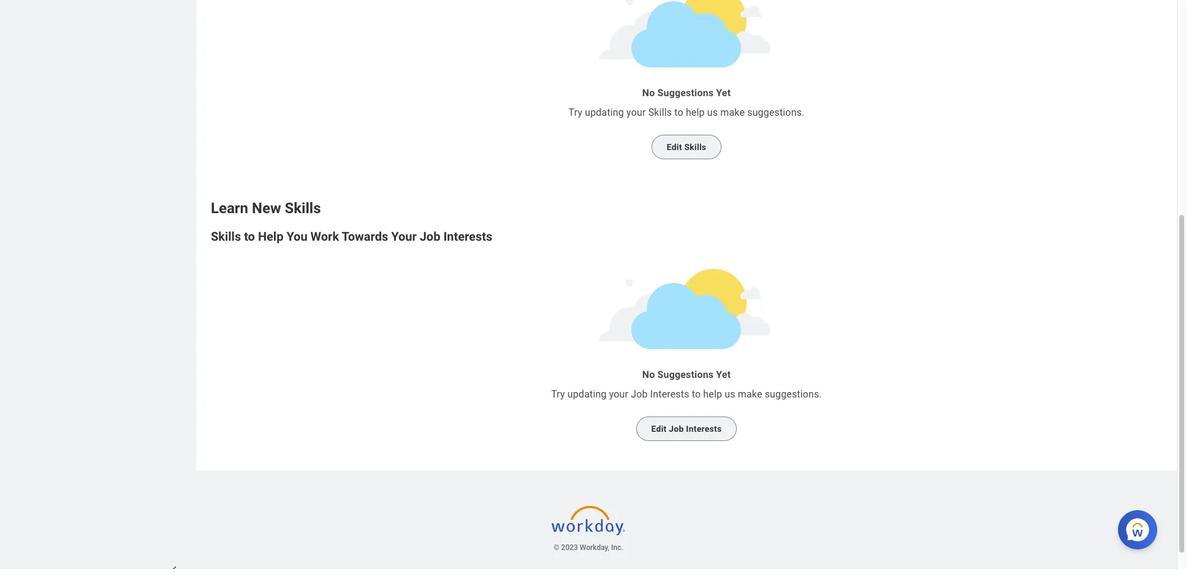 Task type: locate. For each thing, give the bounding box(es) containing it.
1 vertical spatial your
[[609, 389, 629, 401]]

2 horizontal spatial to
[[692, 389, 701, 401]]

interests inside edit job interests button
[[686, 424, 722, 434]]

yet
[[716, 87, 731, 99], [716, 369, 731, 381]]

0 vertical spatial your
[[627, 107, 646, 118]]

no suggestions yet
[[642, 87, 731, 99], [642, 369, 731, 381]]

try
[[569, 107, 583, 118], [551, 389, 565, 401]]

chevron left image
[[168, 565, 180, 570]]

us
[[708, 107, 718, 118], [725, 389, 736, 401]]

suggestions.
[[748, 107, 805, 118], [765, 389, 822, 401]]

1 no suggestions yet from the top
[[642, 87, 731, 99]]

2 vertical spatial interests
[[686, 424, 722, 434]]

0 vertical spatial suggestions.
[[748, 107, 805, 118]]

2 vertical spatial job
[[669, 424, 684, 434]]

edit job interests
[[652, 424, 722, 434]]

try updating your skills to help us make suggestions.
[[569, 107, 805, 118]]

1 vertical spatial no suggestions yet
[[642, 369, 731, 381]]

yet for us
[[716, 369, 731, 381]]

your
[[627, 107, 646, 118], [609, 389, 629, 401]]

skills inside button
[[685, 142, 707, 152]]

2 vertical spatial to
[[692, 389, 701, 401]]

us up edit job interests button
[[725, 389, 736, 401]]

edit
[[667, 142, 682, 152], [652, 424, 667, 434]]

0 vertical spatial suggestions
[[658, 87, 714, 99]]

job down the "try updating your job interests to help us make suggestions."
[[669, 424, 684, 434]]

suggestions up try updating your skills to help us make suggestions.
[[658, 87, 714, 99]]

to left help
[[244, 229, 255, 244]]

1 horizontal spatial us
[[725, 389, 736, 401]]

1 no from the top
[[642, 87, 655, 99]]

yet up try updating your skills to help us make suggestions.
[[716, 87, 731, 99]]

1 horizontal spatial job
[[631, 389, 648, 401]]

make
[[721, 107, 745, 118], [738, 389, 763, 401]]

yet up the "try updating your job interests to help us make suggestions."
[[716, 369, 731, 381]]

edit down try updating your skills to help us make suggestions.
[[667, 142, 682, 152]]

2 no suggestions yet from the top
[[642, 369, 731, 381]]

job
[[420, 229, 441, 244], [631, 389, 648, 401], [669, 424, 684, 434]]

help
[[258, 229, 284, 244]]

1 vertical spatial updating
[[568, 389, 607, 401]]

0 vertical spatial us
[[708, 107, 718, 118]]

1 vertical spatial suggestions
[[658, 369, 714, 381]]

no up the "try updating your job interests to help us make suggestions."
[[642, 369, 655, 381]]

your for skills
[[627, 107, 646, 118]]

help up edit job interests
[[704, 389, 722, 401]]

to up edit job interests
[[692, 389, 701, 401]]

1 vertical spatial no
[[642, 369, 655, 381]]

edit job interests button
[[636, 417, 737, 442]]

1 vertical spatial try
[[551, 389, 565, 401]]

0 vertical spatial updating
[[585, 107, 624, 118]]

no up try updating your skills to help us make suggestions.
[[642, 87, 655, 99]]

help
[[686, 107, 705, 118], [704, 389, 722, 401]]

suggestions up the "try updating your job interests to help us make suggestions."
[[658, 369, 714, 381]]

no suggestions yet up the "try updating your job interests to help us make suggestions."
[[642, 369, 731, 381]]

0 vertical spatial yet
[[716, 87, 731, 99]]

interests
[[444, 229, 493, 244], [650, 389, 690, 401], [686, 424, 722, 434]]

to up edit skills button
[[675, 107, 684, 118]]

towards
[[342, 229, 388, 244]]

suggestions for to
[[658, 87, 714, 99]]

© 2023 workday, inc.
[[554, 544, 624, 553]]

learn
[[211, 200, 248, 217]]

0 horizontal spatial job
[[420, 229, 441, 244]]

to
[[675, 107, 684, 118], [244, 229, 255, 244], [692, 389, 701, 401]]

1 horizontal spatial to
[[675, 107, 684, 118]]

0 vertical spatial no
[[642, 87, 655, 99]]

job up edit job interests button
[[631, 389, 648, 401]]

edit for to
[[667, 142, 682, 152]]

2 no from the top
[[642, 369, 655, 381]]

skills
[[649, 107, 672, 118], [685, 142, 707, 152], [285, 200, 321, 217], [211, 229, 241, 244]]

edit for interests
[[652, 424, 667, 434]]

suggestions
[[658, 87, 714, 99], [658, 369, 714, 381]]

0 horizontal spatial try
[[551, 389, 565, 401]]

no for job
[[642, 369, 655, 381]]

1 yet from the top
[[716, 87, 731, 99]]

0 vertical spatial interests
[[444, 229, 493, 244]]

edit inside button
[[667, 142, 682, 152]]

updating for try updating your skills to help us make suggestions.
[[585, 107, 624, 118]]

1 horizontal spatial try
[[569, 107, 583, 118]]

skills down try updating your skills to help us make suggestions.
[[685, 142, 707, 152]]

updating
[[585, 107, 624, 118], [568, 389, 607, 401]]

no suggestions yet up try updating your skills to help us make suggestions.
[[642, 87, 731, 99]]

1 vertical spatial edit
[[652, 424, 667, 434]]

skills up you
[[285, 200, 321, 217]]

us up edit skills button
[[708, 107, 718, 118]]

2 suggestions from the top
[[658, 369, 714, 381]]

no
[[642, 87, 655, 99], [642, 369, 655, 381]]

0 vertical spatial try
[[569, 107, 583, 118]]

help up edit skills button
[[686, 107, 705, 118]]

edit down the "try updating your job interests to help us make suggestions."
[[652, 424, 667, 434]]

work
[[311, 229, 339, 244]]

2 horizontal spatial job
[[669, 424, 684, 434]]

new
[[252, 200, 281, 217]]

1 vertical spatial to
[[244, 229, 255, 244]]

1 vertical spatial yet
[[716, 369, 731, 381]]

0 vertical spatial no suggestions yet
[[642, 87, 731, 99]]

0 vertical spatial edit
[[667, 142, 682, 152]]

try for try updating your job interests to help us make suggestions.
[[551, 389, 565, 401]]

job right 'your'
[[420, 229, 441, 244]]

no suggestions yet for interests
[[642, 369, 731, 381]]

edit skills
[[667, 142, 707, 152]]

workday,
[[580, 544, 610, 553]]

2 yet from the top
[[716, 369, 731, 381]]

1 suggestions from the top
[[658, 87, 714, 99]]

edit inside button
[[652, 424, 667, 434]]



Task type: describe. For each thing, give the bounding box(es) containing it.
0 horizontal spatial us
[[708, 107, 718, 118]]

logo image
[[552, 500, 625, 542]]

no suggestions yet for to
[[642, 87, 731, 99]]

1 vertical spatial help
[[704, 389, 722, 401]]

skills up edit skills button
[[649, 107, 672, 118]]

©
[[554, 544, 560, 553]]

skills to help you work towards your job interests
[[211, 229, 493, 244]]

your
[[391, 229, 417, 244]]

0 vertical spatial make
[[721, 107, 745, 118]]

job inside button
[[669, 424, 684, 434]]

1 vertical spatial suggestions.
[[765, 389, 822, 401]]

try updating your job interests to help us make suggestions.
[[551, 389, 822, 401]]

skills down learn
[[211, 229, 241, 244]]

try for try updating your skills to help us make suggestions.
[[569, 107, 583, 118]]

learn new skills
[[211, 200, 321, 217]]

0 vertical spatial to
[[675, 107, 684, 118]]

1 vertical spatial make
[[738, 389, 763, 401]]

0 horizontal spatial to
[[244, 229, 255, 244]]

1 vertical spatial interests
[[650, 389, 690, 401]]

yet for make
[[716, 87, 731, 99]]

edit skills button
[[652, 135, 722, 159]]

0 vertical spatial help
[[686, 107, 705, 118]]

1 vertical spatial us
[[725, 389, 736, 401]]

your for job
[[609, 389, 629, 401]]

inc.
[[611, 544, 624, 553]]

you
[[287, 229, 308, 244]]

no for skills
[[642, 87, 655, 99]]

1 vertical spatial job
[[631, 389, 648, 401]]

updating for try updating your job interests to help us make suggestions.
[[568, 389, 607, 401]]

0 vertical spatial job
[[420, 229, 441, 244]]

2023
[[561, 544, 578, 553]]

suggestions for interests
[[658, 369, 714, 381]]



Task type: vqa. For each thing, say whether or not it's contained in the screenshot.
the bottommost make
yes



